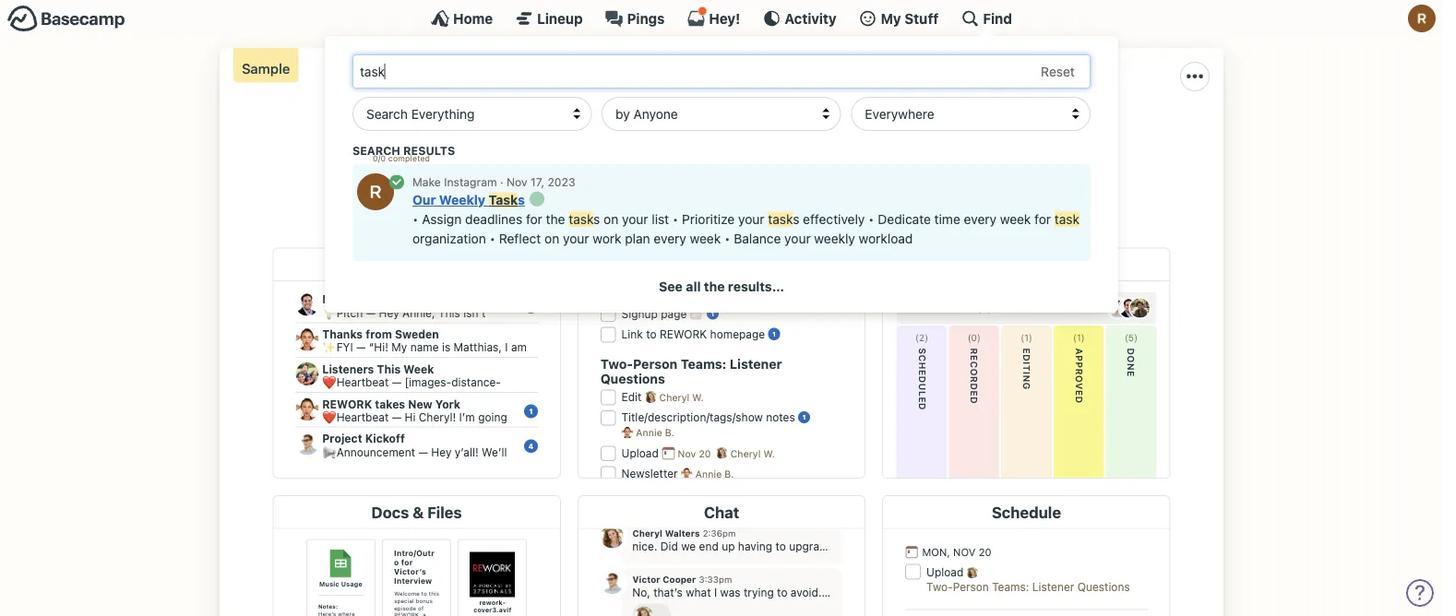 Task type: locate. For each thing, give the bounding box(es) containing it.
every down list
[[654, 231, 686, 246]]

• down deadlines
[[490, 231, 496, 246]]

task down the copy button
[[1055, 212, 1080, 227]]

17,
[[531, 175, 545, 188]]

home
[[453, 10, 493, 26]]

0 horizontal spatial s
[[518, 192, 525, 207]]

look
[[1063, 126, 1091, 144]]

work
[[593, 231, 622, 246]]

home link
[[431, 9, 493, 28]]

2 for from the left
[[1035, 212, 1051, 227]]

stuff
[[905, 10, 939, 26]]

0 horizontal spatial task
[[569, 212, 594, 227]]

organization
[[413, 231, 486, 246]]

1 vertical spatial the
[[704, 279, 725, 294]]

2 task from the left
[[768, 212, 793, 227]]

1 horizontal spatial for
[[1035, 212, 1051, 227]]

• right list
[[673, 212, 679, 227]]

to left make
[[776, 126, 790, 144]]

sample
[[242, 60, 290, 76]]

task down set up people
[[569, 212, 594, 227]]

on
[[604, 212, 619, 227], [545, 231, 559, 246]]

basecamp
[[702, 126, 772, 144]]

week
[[1000, 212, 1031, 227], [690, 231, 721, 246]]

task up balance
[[768, 212, 793, 227]]

activity
[[785, 10, 837, 26]]

week right time
[[1000, 212, 1031, 227]]

👋
[[353, 126, 368, 144]]

1 vertical spatial on
[[545, 231, 559, 246]]

•
[[413, 212, 418, 227], [673, 212, 679, 227], [869, 212, 874, 227], [490, 231, 496, 246], [724, 231, 730, 246]]

a
[[708, 85, 724, 120], [418, 126, 426, 144], [833, 126, 841, 144], [1051, 126, 1059, 144]]

0/0
[[373, 153, 386, 163]]

results…
[[728, 279, 784, 294]]

hey! button
[[687, 6, 740, 28]]

1 task from the left
[[569, 212, 594, 227]]

all
[[686, 279, 701, 294]]

see all the results… link
[[659, 279, 784, 294]]

0 vertical spatial every
[[964, 212, 997, 227]]

your
[[622, 212, 648, 227], [738, 212, 765, 227], [563, 231, 589, 246], [785, 231, 811, 246]]

1 vertical spatial week
[[690, 231, 721, 246]]

prioritize
[[682, 212, 735, 227]]

1 for from the left
[[526, 212, 543, 227]]

1 horizontal spatial s
[[594, 212, 600, 227]]

0 vertical spatial the
[[546, 212, 565, 227]]

and
[[706, 148, 731, 166]]

switch accounts image
[[7, 5, 126, 33]]

cheryl walters image
[[670, 182, 700, 212]]

copy
[[1059, 172, 1086, 185]]

results
[[403, 144, 455, 157]]

nov 17, 2023 element
[[507, 175, 576, 188]]

plan
[[625, 231, 650, 246]]

is
[[404, 126, 414, 144]]

s left nicole katz icon
[[793, 212, 800, 227]]

s
[[518, 192, 525, 207], [594, 212, 600, 227], [793, 212, 800, 227]]

none reset field inside main element
[[1032, 60, 1084, 84]]

jennifer young image
[[737, 182, 766, 212]]

1 to from the left
[[533, 126, 546, 144]]

search results
[[353, 144, 455, 157]]

2 horizontal spatial task
[[1055, 212, 1080, 227]]

copy button
[[1045, 171, 1086, 188]]

s down the nov
[[518, 192, 525, 207]]

lineup link
[[515, 9, 583, 28]]

lineup
[[537, 10, 583, 26]]

0 horizontal spatial the
[[546, 212, 565, 227]]

0 vertical spatial ruby image
[[1408, 5, 1436, 32]]

the down "set"
[[546, 212, 565, 227]]

1 horizontal spatial to
[[776, 126, 790, 144]]

your up plan
[[622, 212, 648, 227]]

find
[[983, 10, 1012, 26]]

activity link
[[763, 9, 837, 28]]

making a podcast 👋 this is a sample project to showcase how we use basecamp to make a podcast called rework. take a look around and explore!
[[353, 85, 1091, 166]]

a up basecamp
[[708, 85, 724, 120]]

None reset field
[[1032, 60, 1084, 84]]

take
[[1016, 126, 1047, 144]]

task
[[569, 212, 594, 227], [768, 212, 793, 227], [1055, 212, 1080, 227]]

set up people
[[538, 190, 615, 204]]

your left 'weekly' on the right top of page
[[785, 231, 811, 246]]

·
[[500, 175, 504, 188]]

0 horizontal spatial to
[[533, 126, 546, 144]]

Search for… search field
[[353, 54, 1091, 89]]

0 horizontal spatial ruby image
[[357, 173, 394, 210]]

for
[[526, 212, 543, 227], [1035, 212, 1051, 227]]

hey!
[[709, 10, 740, 26]]

showcase
[[550, 126, 616, 144]]

0 horizontal spatial on
[[545, 231, 559, 246]]

jared davis image
[[703, 182, 733, 212]]

the right all
[[704, 279, 725, 294]]

ruby image
[[1408, 5, 1436, 32], [357, 173, 394, 210]]

1 horizontal spatial every
[[964, 212, 997, 227]]

1 horizontal spatial the
[[704, 279, 725, 294]]

every
[[964, 212, 997, 227], [654, 231, 686, 246]]

1 horizontal spatial week
[[1000, 212, 1031, 227]]

1 horizontal spatial task
[[768, 212, 793, 227]]

on right "reflect"
[[545, 231, 559, 246]]

completed
[[388, 153, 430, 163]]

assign
[[422, 212, 462, 227]]

list
[[652, 212, 669, 227]]

a right make
[[833, 126, 841, 144]]

2023
[[548, 175, 576, 188]]

week down prioritize
[[690, 231, 721, 246]]

my stuff
[[881, 10, 939, 26]]

0 horizontal spatial week
[[690, 231, 721, 246]]

reflect
[[499, 231, 541, 246]]

search
[[353, 144, 400, 157]]

podcast
[[845, 126, 899, 144]]

for up "reflect"
[[526, 212, 543, 227]]

every right time
[[964, 212, 997, 227]]

• down prioritize
[[724, 231, 730, 246]]

0 horizontal spatial every
[[654, 231, 686, 246]]

0 horizontal spatial for
[[526, 212, 543, 227]]

instagram
[[444, 175, 497, 188]]

effectively
[[803, 212, 865, 227]]

make
[[794, 126, 830, 144]]

2 to from the left
[[776, 126, 790, 144]]

the
[[546, 212, 565, 227], [704, 279, 725, 294]]

for down the copy button
[[1035, 212, 1051, 227]]

workload
[[859, 231, 913, 246]]

for search image
[[389, 175, 404, 190]]

s up "work" on the top
[[594, 212, 600, 227]]

on up "work" on the top
[[604, 212, 619, 227]]

to
[[533, 126, 546, 144], [776, 126, 790, 144]]

people on this project element
[[632, 168, 918, 226]]

0 vertical spatial on
[[604, 212, 619, 227]]

to right project
[[533, 126, 546, 144]]

find button
[[961, 9, 1012, 28]]



Task type: vqa. For each thing, say whether or not it's contained in the screenshot.
up
yes



Task type: describe. For each thing, give the bounding box(es) containing it.
• up workload
[[869, 212, 874, 227]]

around
[[655, 148, 702, 166]]

explore!
[[735, 148, 788, 166]]

called
[[903, 126, 943, 144]]

nicole katz image
[[804, 182, 833, 212]]

0/0 completed
[[373, 153, 430, 163]]

main element
[[0, 0, 1443, 313]]

deadlines
[[465, 212, 523, 227]]

task
[[489, 192, 518, 207]]

a left look
[[1051, 126, 1059, 144]]

people
[[577, 190, 615, 204]]

3 task from the left
[[1055, 212, 1080, 227]]

dedicate
[[878, 212, 931, 227]]

• down "our"
[[413, 212, 418, 227]]

your left "work" on the top
[[563, 231, 589, 246]]

weekly
[[814, 231, 855, 246]]

project
[[482, 126, 529, 144]]

see all the results…
[[659, 279, 784, 294]]

set up people link
[[525, 182, 628, 212]]

making
[[600, 85, 701, 120]]

our weekly task s
[[413, 192, 525, 207]]

rework.
[[947, 126, 1012, 144]]

our
[[413, 192, 436, 207]]

annie bryan image
[[637, 182, 666, 212]]

1 vertical spatial every
[[654, 231, 686, 246]]

2 horizontal spatial s
[[793, 212, 800, 227]]

weekly
[[439, 192, 485, 207]]

we
[[652, 126, 671, 144]]

your up balance
[[738, 212, 765, 227]]

sample element
[[233, 48, 298, 83]]

this
[[371, 126, 400, 144]]

time
[[935, 212, 961, 227]]

up
[[560, 190, 574, 204]]

josh fiske image
[[770, 182, 800, 212]]

• assign deadlines for the task s on your list • prioritize your task s effectively • dedicate time every week for task organization • reflect on your work plan every week • balance your weekly workload
[[413, 212, 1080, 246]]

0 vertical spatial week
[[1000, 212, 1031, 227]]

1 vertical spatial ruby image
[[357, 173, 394, 210]]

victor cooper image
[[870, 182, 900, 212]]

1 horizontal spatial on
[[604, 212, 619, 227]]

1 horizontal spatial ruby image
[[1408, 5, 1436, 32]]

pings button
[[605, 9, 665, 28]]

see
[[659, 279, 683, 294]]

sample
[[430, 126, 478, 144]]

steve marsh image
[[837, 182, 867, 212]]

balance
[[734, 231, 781, 246]]

a right is
[[418, 126, 426, 144]]

nov
[[507, 175, 528, 188]]

make instagram · nov 17, 2023
[[413, 175, 576, 188]]

my
[[881, 10, 901, 26]]

my stuff button
[[859, 9, 939, 28]]

podcast
[[730, 85, 843, 120]]

0/0 completed link
[[373, 153, 430, 163]]

use
[[675, 126, 699, 144]]

set
[[538, 190, 557, 204]]

make
[[413, 175, 441, 188]]

how
[[620, 126, 648, 144]]

pings
[[627, 10, 665, 26]]

the inside • assign deadlines for the task s on your list • prioritize your task s effectively • dedicate time every week for task organization • reflect on your work plan every week • balance your weekly workload
[[546, 212, 565, 227]]



